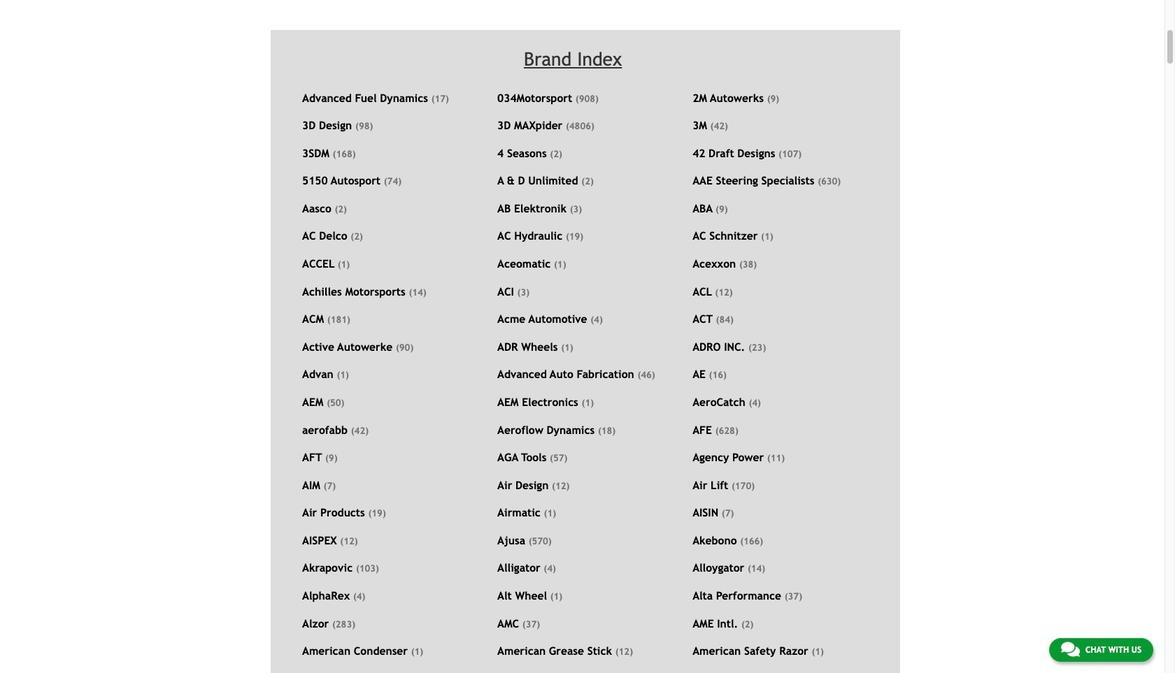Task type: vqa. For each thing, say whether or not it's contained in the screenshot.
comments "image"
yes



Task type: locate. For each thing, give the bounding box(es) containing it.
comments image
[[1061, 641, 1080, 658]]



